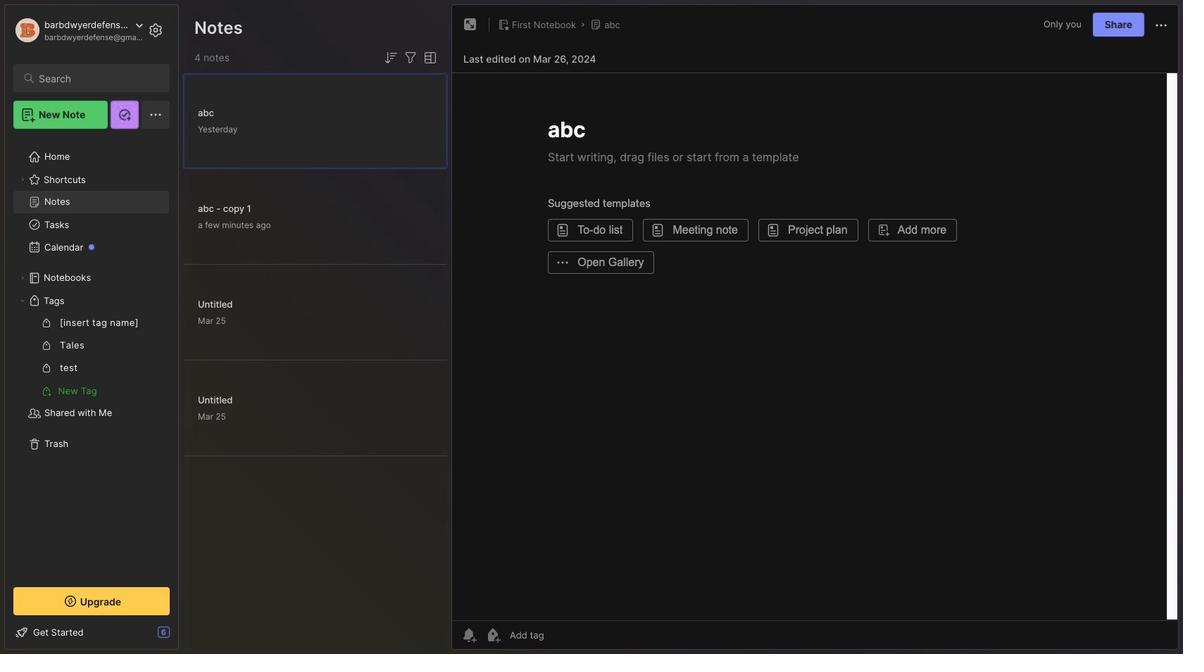 Task type: locate. For each thing, give the bounding box(es) containing it.
main element
[[0, 0, 183, 654]]

Add filters field
[[402, 49, 419, 66]]

expand notebooks image
[[18, 274, 27, 282]]

Help and Learning task checklist field
[[5, 621, 178, 644]]

Note Editor text field
[[452, 73, 1178, 621]]

group
[[13, 312, 169, 402]]

tree inside main element
[[5, 137, 178, 575]]

Search text field
[[39, 72, 157, 85]]

None search field
[[39, 70, 157, 87]]

tree
[[5, 137, 178, 575]]

Sort options field
[[382, 49, 399, 66]]

more actions image
[[1153, 17, 1170, 34]]

More actions field
[[1153, 16, 1170, 34]]

note window element
[[452, 4, 1179, 654]]

View options field
[[419, 49, 439, 66]]

Account field
[[13, 16, 144, 44]]

add tag image
[[485, 627, 502, 644]]



Task type: vqa. For each thing, say whether or not it's contained in the screenshot.
bold image
no



Task type: describe. For each thing, give the bounding box(es) containing it.
expand tags image
[[18, 297, 27, 305]]

Add tag field
[[509, 629, 615, 642]]

expand note image
[[462, 16, 479, 33]]

none search field inside main element
[[39, 70, 157, 87]]

add a reminder image
[[461, 627, 478, 644]]

add filters image
[[402, 49, 419, 66]]

settings image
[[147, 22, 164, 39]]

group inside main element
[[13, 312, 169, 402]]

click to collapse image
[[178, 628, 188, 645]]



